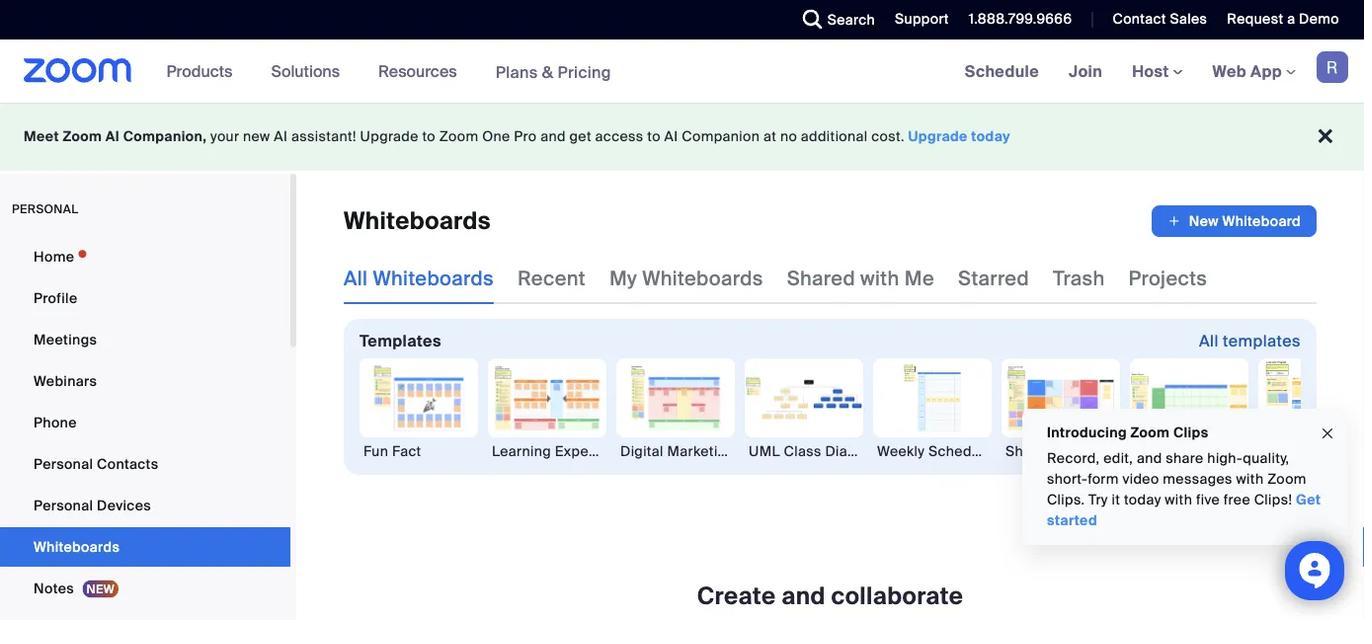 Task type: describe. For each thing, give the bounding box(es) containing it.
record, edit, and share high-quality, short-form video messages with zoom clips. try it today with five free clips!
[[1048, 450, 1307, 509]]

uml class diagram
[[749, 442, 883, 461]]

webinars link
[[0, 362, 291, 401]]

companion,
[[123, 127, 207, 146]]

demo
[[1300, 10, 1340, 28]]

meetings link
[[0, 320, 291, 360]]

profile
[[34, 289, 78, 307]]

contact
[[1113, 10, 1167, 28]]

meet zoom ai companion, your new ai assistant! upgrade to zoom one pro and get access to ai companion at no additional cost. upgrade today
[[24, 127, 1011, 146]]

five
[[1197, 491, 1221, 509]]

meetings navigation
[[950, 40, 1365, 104]]

host
[[1133, 61, 1174, 82]]

zoom left one at left
[[440, 127, 479, 146]]

all for all whiteboards
[[344, 266, 368, 291]]

learning
[[492, 442, 551, 461]]

canvas for learning experience canvas
[[635, 442, 685, 461]]

1 to from the left
[[422, 127, 436, 146]]

uml class diagram element
[[745, 442, 883, 462]]

additional
[[801, 127, 868, 146]]

1 horizontal spatial a
[[1288, 10, 1296, 28]]

meet
[[24, 127, 59, 146]]

shared with me
[[787, 266, 935, 291]]

plans
[[496, 62, 538, 82]]

weekly schedule element
[[874, 442, 993, 462]]

host button
[[1133, 61, 1183, 82]]

webinars
[[34, 372, 97, 390]]

digital marketing canvas element
[[617, 442, 788, 462]]

show and tell with a twist button
[[1002, 359, 1179, 462]]

trash
[[1054, 266, 1105, 291]]

laboratory
[[1263, 442, 1336, 461]]

video
[[1123, 470, 1160, 489]]

access
[[596, 127, 644, 146]]

show and tell with a twist
[[1006, 442, 1179, 461]]

and inside record, edit, and share high-quality, short-form video messages with zoom clips. try it today with five free clips!
[[1137, 450, 1163, 468]]

zoom right the meet
[[63, 127, 102, 146]]

plans & pricing
[[496, 62, 612, 82]]

&
[[542, 62, 554, 82]]

close image
[[1320, 423, 1336, 445]]

learning experience canvas button
[[488, 359, 685, 462]]

solutions
[[271, 61, 340, 82]]

contacts
[[97, 455, 159, 473]]

resources
[[379, 61, 457, 82]]

with inside the tabs of all whiteboard page tab list
[[861, 266, 900, 291]]

request a demo
[[1228, 10, 1340, 28]]

join
[[1069, 61, 1103, 82]]

whiteboards inside application
[[344, 206, 491, 237]]

introducing zoom clips
[[1048, 423, 1209, 442]]

digital marketing canvas
[[621, 442, 788, 461]]

get
[[1297, 491, 1322, 509]]

meetings
[[34, 331, 97, 349]]

fact
[[392, 442, 422, 461]]

introducing
[[1048, 423, 1128, 442]]

sales
[[1171, 10, 1208, 28]]

web app
[[1213, 61, 1283, 82]]

weekly for weekly schedule
[[878, 442, 925, 461]]

experience
[[555, 442, 631, 461]]

share
[[1166, 450, 1204, 468]]

get started
[[1048, 491, 1322, 530]]

rep
[[1339, 442, 1365, 461]]

assistant!
[[291, 127, 357, 146]]

personal for personal devices
[[34, 497, 93, 515]]

new whiteboard button
[[1152, 206, 1317, 237]]

notes
[[34, 580, 74, 598]]

all templates
[[1200, 331, 1302, 351]]

search button
[[788, 0, 881, 40]]

class
[[784, 442, 822, 461]]

create and collaborate
[[697, 582, 964, 612]]

pro
[[514, 127, 537, 146]]

notes link
[[0, 569, 291, 609]]

canvas for digital marketing canvas
[[739, 442, 788, 461]]

whiteboards up templates on the left bottom of the page
[[373, 266, 494, 291]]

weekly planner button
[[1131, 359, 1249, 462]]

phone link
[[0, 403, 291, 443]]

schedule inside button
[[929, 442, 993, 461]]

short-
[[1048, 470, 1088, 489]]

1.888.799.9666 button up join
[[954, 0, 1078, 40]]

one
[[482, 127, 511, 146]]

learning experience canvas element
[[488, 442, 685, 462]]

new whiteboard
[[1190, 212, 1302, 230]]

pricing
[[558, 62, 612, 82]]

all for all templates
[[1200, 331, 1219, 351]]

messages
[[1163, 470, 1233, 489]]

your
[[211, 127, 239, 146]]

resources button
[[379, 40, 466, 103]]

request
[[1228, 10, 1284, 28]]

personal
[[12, 202, 79, 217]]

laboratory report element
[[1259, 442, 1365, 462]]

digital marketing canvas button
[[617, 359, 788, 462]]

banner containing products
[[0, 40, 1365, 104]]

a inside 'button'
[[1133, 442, 1141, 461]]

zoom logo image
[[24, 58, 132, 83]]

it
[[1112, 491, 1121, 509]]

personal contacts link
[[0, 445, 291, 484]]

uml class diagram button
[[745, 359, 883, 462]]

home
[[34, 248, 74, 266]]

schedule inside "meetings" "navigation"
[[965, 61, 1040, 82]]

twist
[[1145, 442, 1179, 461]]



Task type: locate. For each thing, give the bounding box(es) containing it.
clips.
[[1048, 491, 1085, 509]]

1.888.799.9666 button
[[954, 0, 1078, 40], [969, 10, 1073, 28]]

weekly for weekly planner
[[1134, 442, 1182, 461]]

whiteboards down personal devices
[[34, 538, 120, 556]]

with down introducing zoom clips
[[1102, 442, 1130, 461]]

personal devices
[[34, 497, 151, 515]]

2 horizontal spatial ai
[[665, 127, 678, 146]]

and inside meet zoom ai companion, footer
[[541, 127, 566, 146]]

1 vertical spatial personal
[[34, 497, 93, 515]]

0 horizontal spatial upgrade
[[360, 127, 419, 146]]

devices
[[97, 497, 151, 515]]

1 horizontal spatial weekly
[[1134, 442, 1182, 461]]

support
[[895, 10, 949, 28]]

web
[[1213, 61, 1247, 82]]

high-
[[1208, 450, 1243, 468]]

a down introducing zoom clips
[[1133, 442, 1141, 461]]

whiteboards inside personal menu menu
[[34, 538, 120, 556]]

shared
[[787, 266, 856, 291]]

0 vertical spatial personal
[[34, 455, 93, 473]]

companion
[[682, 127, 760, 146]]

products
[[167, 61, 233, 82]]

personal for personal contacts
[[34, 455, 93, 473]]

0 horizontal spatial to
[[422, 127, 436, 146]]

today down schedule link
[[972, 127, 1011, 146]]

banner
[[0, 40, 1365, 104]]

weekly planner element
[[1131, 442, 1249, 462]]

0 horizontal spatial weekly
[[878, 442, 925, 461]]

0 vertical spatial schedule
[[965, 61, 1040, 82]]

2 canvas from the left
[[739, 442, 788, 461]]

personal devices link
[[0, 486, 291, 526]]

with
[[861, 266, 900, 291], [1102, 442, 1130, 461], [1237, 470, 1264, 489], [1165, 491, 1193, 509]]

digital
[[621, 442, 664, 461]]

1 upgrade from the left
[[360, 127, 419, 146]]

search
[[828, 10, 876, 29]]

canvas inside button
[[739, 442, 788, 461]]

join link
[[1055, 40, 1118, 103]]

1 horizontal spatial ai
[[274, 127, 288, 146]]

get started link
[[1048, 491, 1322, 530]]

show and tell with a twist element
[[1002, 442, 1179, 462]]

2 to from the left
[[648, 127, 661, 146]]

all up templates on the left bottom of the page
[[344, 266, 368, 291]]

zoom inside record, edit, and share high-quality, short-form video messages with zoom clips. try it today with five free clips!
[[1268, 470, 1307, 489]]

profile picture image
[[1317, 51, 1349, 83]]

2 weekly from the left
[[1134, 442, 1182, 461]]

1 vertical spatial today
[[1125, 491, 1162, 509]]

weekly
[[878, 442, 925, 461], [1134, 442, 1182, 461]]

weekly schedule
[[878, 442, 993, 461]]

3 ai from the left
[[665, 127, 678, 146]]

marketing
[[668, 442, 735, 461]]

all whiteboards
[[344, 266, 494, 291]]

show
[[1006, 442, 1043, 461]]

1 vertical spatial a
[[1133, 442, 1141, 461]]

solutions button
[[271, 40, 349, 103]]

recent
[[518, 266, 586, 291]]

and right create
[[782, 582, 826, 612]]

whiteboards application
[[344, 206, 1317, 237]]

1 ai from the left
[[106, 127, 120, 146]]

whiteboards
[[344, 206, 491, 237], [373, 266, 494, 291], [643, 266, 764, 291], [34, 538, 120, 556]]

record,
[[1048, 450, 1100, 468]]

upgrade
[[360, 127, 419, 146], [909, 127, 968, 146]]

fun fact element
[[360, 442, 478, 462]]

cost.
[[872, 127, 905, 146]]

edit,
[[1104, 450, 1134, 468]]

1 canvas from the left
[[635, 442, 685, 461]]

meet zoom ai companion, footer
[[0, 103, 1365, 171]]

get
[[570, 127, 592, 146]]

try
[[1089, 491, 1109, 509]]

with inside 'button'
[[1102, 442, 1130, 461]]

and left get
[[541, 127, 566, 146]]

0 vertical spatial today
[[972, 127, 1011, 146]]

2 upgrade from the left
[[909, 127, 968, 146]]

1 horizontal spatial to
[[648, 127, 661, 146]]

no
[[781, 127, 798, 146]]

with left 'me' at the right of page
[[861, 266, 900, 291]]

request a demo link
[[1213, 0, 1365, 40], [1228, 10, 1340, 28]]

schedule left show
[[929, 442, 993, 461]]

1 vertical spatial all
[[1200, 331, 1219, 351]]

and up video
[[1137, 450, 1163, 468]]

1 weekly from the left
[[878, 442, 925, 461]]

to down the resources 'dropdown button' on the top
[[422, 127, 436, 146]]

add image
[[1168, 211, 1182, 231]]

0 horizontal spatial all
[[344, 266, 368, 291]]

ai left "companion,"
[[106, 127, 120, 146]]

upgrade down the product information navigation
[[360, 127, 419, 146]]

upgrade right 'cost.'
[[909, 127, 968, 146]]

1 horizontal spatial upgrade
[[909, 127, 968, 146]]

schedule link
[[950, 40, 1055, 103]]

upgrade today link
[[909, 127, 1011, 146]]

1 horizontal spatial today
[[1125, 491, 1162, 509]]

and inside 'button'
[[1046, 442, 1072, 461]]

plans & pricing link
[[496, 62, 612, 82], [496, 62, 612, 82]]

and left tell
[[1046, 442, 1072, 461]]

ai left companion
[[665, 127, 678, 146]]

product information navigation
[[152, 40, 626, 104]]

zoom
[[63, 127, 102, 146], [440, 127, 479, 146], [1131, 423, 1170, 442], [1268, 470, 1307, 489]]

schedule down 1.888.799.9666
[[965, 61, 1040, 82]]

weekly planner
[[1134, 442, 1237, 461]]

tabs of all whiteboard page tab list
[[344, 253, 1208, 304]]

canvas
[[635, 442, 685, 461], [739, 442, 788, 461]]

laboratory rep button
[[1259, 359, 1365, 462]]

new
[[1190, 212, 1219, 230]]

ai right the new
[[274, 127, 288, 146]]

collaborate
[[832, 582, 964, 612]]

0 horizontal spatial ai
[[106, 127, 120, 146]]

today inside meet zoom ai companion, footer
[[972, 127, 1011, 146]]

at
[[764, 127, 777, 146]]

form
[[1088, 470, 1119, 489]]

all inside tab list
[[344, 266, 368, 291]]

new
[[243, 127, 270, 146]]

app
[[1251, 61, 1283, 82]]

0 horizontal spatial a
[[1133, 442, 1141, 461]]

0 horizontal spatial canvas
[[635, 442, 685, 461]]

all inside button
[[1200, 331, 1219, 351]]

canvas inside button
[[635, 442, 685, 461]]

1 horizontal spatial all
[[1200, 331, 1219, 351]]

today down video
[[1125, 491, 1162, 509]]

whiteboards right the my
[[643, 266, 764, 291]]

1 vertical spatial schedule
[[929, 442, 993, 461]]

a left demo on the right of page
[[1288, 10, 1296, 28]]

all
[[344, 266, 368, 291], [1200, 331, 1219, 351]]

contact sales
[[1113, 10, 1208, 28]]

all templates button
[[1200, 325, 1302, 357]]

2 ai from the left
[[274, 127, 288, 146]]

0 vertical spatial a
[[1288, 10, 1296, 28]]

0 vertical spatial all
[[344, 266, 368, 291]]

products button
[[167, 40, 242, 103]]

personal down phone
[[34, 455, 93, 473]]

zoom up clips!
[[1268, 470, 1307, 489]]

clips!
[[1255, 491, 1293, 509]]

web app button
[[1213, 61, 1297, 82]]

tell
[[1075, 442, 1098, 461]]

my
[[610, 266, 637, 291]]

phone
[[34, 414, 77, 432]]

1.888.799.9666 button up schedule link
[[969, 10, 1073, 28]]

today inside record, edit, and share high-quality, short-form video messages with zoom clips. try it today with five free clips!
[[1125, 491, 1162, 509]]

personal down personal contacts
[[34, 497, 93, 515]]

1.888.799.9666
[[969, 10, 1073, 28]]

with down messages
[[1165, 491, 1193, 509]]

started
[[1048, 512, 1098, 530]]

2 personal from the top
[[34, 497, 93, 515]]

templates
[[1223, 331, 1302, 351]]

1 horizontal spatial canvas
[[739, 442, 788, 461]]

personal contacts
[[34, 455, 159, 473]]

ai
[[106, 127, 120, 146], [274, 127, 288, 146], [665, 127, 678, 146]]

personal menu menu
[[0, 237, 291, 621]]

me
[[905, 266, 935, 291]]

and
[[541, 127, 566, 146], [1046, 442, 1072, 461], [1137, 450, 1163, 468], [782, 582, 826, 612]]

zoom up twist
[[1131, 423, 1170, 442]]

with up free
[[1237, 470, 1264, 489]]

to right "access" in the left top of the page
[[648, 127, 661, 146]]

starred
[[959, 266, 1030, 291]]

laboratory rep
[[1263, 442, 1365, 461]]

1 personal from the top
[[34, 455, 93, 473]]

personal inside personal contacts link
[[34, 455, 93, 473]]

fun fact
[[364, 442, 422, 461]]

create
[[697, 582, 776, 612]]

support link
[[881, 0, 954, 40], [895, 10, 949, 28]]

all left the templates
[[1200, 331, 1219, 351]]

projects
[[1129, 266, 1208, 291]]

0 horizontal spatial today
[[972, 127, 1011, 146]]

whiteboards up the all whiteboards
[[344, 206, 491, 237]]

my whiteboards
[[610, 266, 764, 291]]

personal inside personal devices link
[[34, 497, 93, 515]]



Task type: vqa. For each thing, say whether or not it's contained in the screenshot.
3rd heading from right
no



